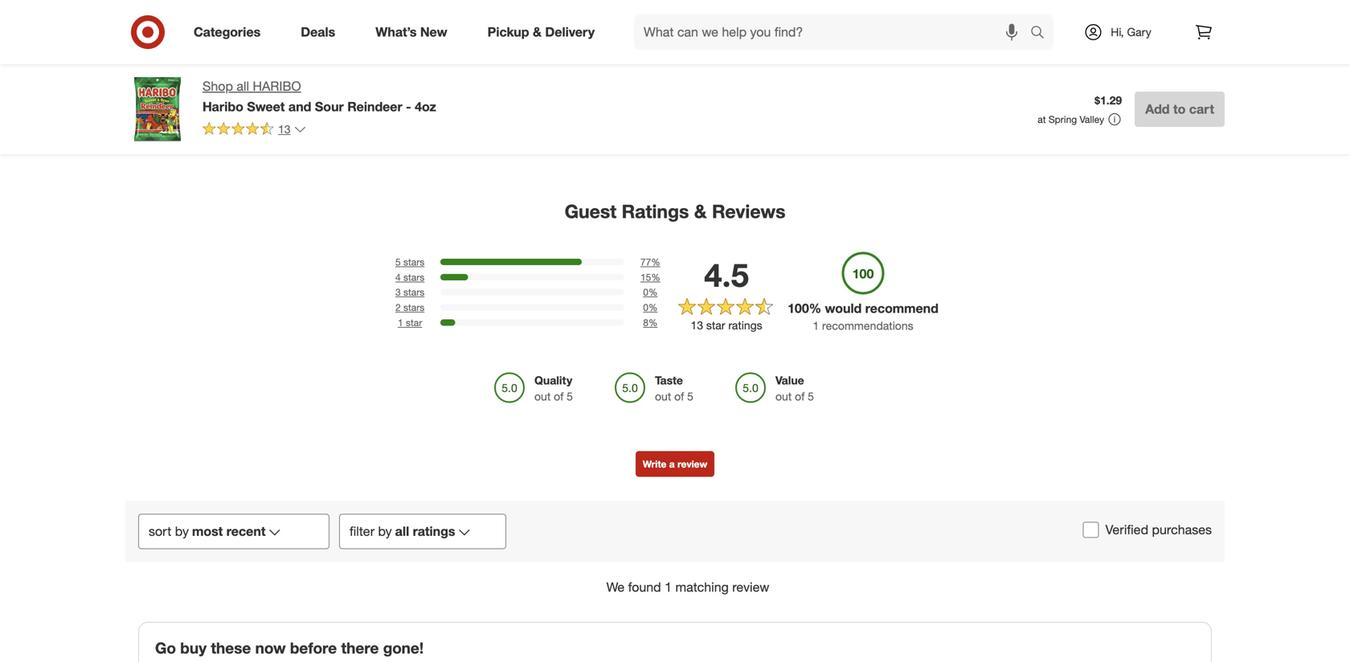 Task type: vqa. For each thing, say whether or not it's contained in the screenshot.


Task type: describe. For each thing, give the bounding box(es) containing it.
13 for 13 star ratings
[[691, 318, 703, 332]]

quest
[[135, 33, 165, 47]]

- inside hershey's peppermint bark bells holiday candy - 9oz
[[955, 61, 959, 75]]

search
[[1023, 26, 1062, 41]]

assorted
[[699, 33, 745, 47]]

strength
[[1119, 47, 1162, 61]]

9oz
[[962, 61, 980, 75]]

we found 1 matching review
[[606, 579, 769, 595]]

0 % for 2 stars
[[643, 301, 658, 313]]

ratings
[[622, 200, 689, 223]]

what's new link
[[362, 14, 467, 50]]

4oz
[[415, 99, 436, 114]]

by for filter by
[[378, 523, 392, 539]]

guest
[[565, 200, 617, 223]]

sour
[[315, 99, 344, 114]]

pickup & delivery link
[[474, 14, 615, 50]]

rescue
[[299, 47, 337, 61]]

european inside $7.99 merci holiday assorted european milk & dark chocolates - 8.8oz
[[627, 47, 675, 61]]

gone!
[[383, 639, 424, 658]]

% for 1 star
[[649, 316, 658, 329]]

What can we help you find? suggestions appear below search field
[[634, 14, 1034, 50]]

8 %
[[643, 316, 658, 329]]

- right chill
[[548, 61, 553, 75]]

gum
[[463, 61, 487, 75]]

sweet
[[247, 99, 285, 114]]

0 horizontal spatial 1
[[398, 316, 403, 329]]

at
[[1038, 113, 1046, 125]]

sponsored inside the $3.29 spearmint regular strength - 0.49oz sponsored
[[1119, 61, 1166, 73]]

- inside the '$2.49 gumi yum surpise puppy rescue - 1ct sponsored'
[[340, 47, 344, 61]]

spring
[[1049, 113, 1077, 125]]

verified purchases
[[1106, 522, 1212, 538]]

milk
[[678, 47, 699, 61]]

hershey's
[[955, 33, 1005, 47]]

15 %
[[640, 271, 660, 283]]

1 vertical spatial review
[[732, 579, 769, 595]]

5 for quality out of 5
[[567, 389, 573, 403]]

16ct/7oz
[[878, 61, 922, 75]]

$3.29
[[1119, 19, 1146, 33]]

all inside shop all haribo haribo sweet and sour reindeer - 4oz
[[237, 78, 249, 94]]

0 vertical spatial &
[[533, 24, 542, 40]]

- inside shop all haribo haribo sweet and sour reindeer - 4oz
[[406, 99, 411, 114]]

& inside $7.99 merci holiday assorted european milk & dark chocolates - 8.8oz
[[702, 47, 709, 61]]

$3.29 spearmint regular strength - 0.49oz sponsored
[[1119, 19, 1213, 73]]

2
[[395, 301, 401, 313]]

sponsored inside the '$2.49 gumi yum surpise puppy rescue - 1ct sponsored'
[[299, 61, 347, 73]]

purchases
[[1152, 522, 1212, 538]]

of for taste out of 5
[[674, 389, 684, 403]]

out for taste out of 5
[[655, 389, 671, 403]]

100 % would recommend 1 recommendations
[[788, 301, 939, 333]]

of inside $6.99 merci finest assortment of european chocolates, candy gift box - 16ct/7oz
[[791, 47, 801, 61]]

these
[[211, 639, 251, 658]]

filter by all ratings
[[350, 523, 455, 539]]

0.49oz
[[1172, 47, 1206, 61]]

image of haribo sweet and sour reindeer - 4oz image
[[125, 77, 190, 141]]

gary
[[1127, 25, 1151, 39]]

77 %
[[640, 256, 660, 268]]

- inside $6.99 merci finest assortment of european chocolates, candy gift box - 16ct/7oz
[[871, 61, 875, 75]]

star for 13
[[706, 318, 725, 332]]

$6.99
[[791, 19, 818, 33]]

taste
[[655, 373, 683, 387]]

candy inside hershey's peppermint bark bells holiday candy - 9oz
[[1050, 47, 1082, 61]]

of for value out of 5
[[795, 389, 805, 403]]

2 stars
[[395, 301, 425, 313]]

% for 4 stars
[[651, 271, 660, 283]]

sort
[[149, 523, 171, 539]]

0 for 3 stars
[[643, 286, 649, 298]]

5 for value out of 5
[[808, 389, 814, 403]]

deals link
[[287, 14, 355, 50]]

out for quality out of 5
[[534, 389, 551, 403]]

would
[[825, 301, 862, 316]]

coated
[[135, 61, 172, 75]]

13 for 13
[[278, 122, 291, 136]]

peppermint
[[1008, 33, 1067, 47]]

recommend
[[865, 301, 939, 316]]

$8.99 quest nutrition chocolatey peanut coated candies - 4ct sponsored
[[135, 19, 243, 88]]

finest
[[822, 33, 852, 47]]

delivery
[[545, 24, 595, 40]]

sponsored inside $8.99 quest nutrition chocolatey peanut coated candies - 4ct sponsored
[[135, 75, 183, 88]]

haribo
[[253, 78, 301, 94]]

write a review
[[643, 458, 707, 470]]

gumi
[[299, 33, 326, 47]]

% for 3 stars
[[649, 286, 658, 298]]

stars for 2 stars
[[403, 301, 425, 313]]

by for sort by
[[175, 523, 189, 539]]

% for 5 stars
[[651, 256, 660, 268]]

a
[[669, 458, 675, 470]]

nutrition
[[168, 33, 211, 47]]

$1.29
[[1095, 93, 1122, 107]]

chill
[[523, 61, 545, 75]]

haribo
[[203, 99, 243, 114]]

smoking
[[463, 47, 507, 61]]

peanut
[[195, 47, 231, 61]]

stop
[[538, 33, 561, 47]]

77
[[640, 256, 651, 268]]

reviews
[[712, 200, 785, 223]]

to
[[1173, 101, 1186, 117]]

verified
[[1106, 522, 1148, 538]]

hi,
[[1111, 25, 1124, 39]]



Task type: locate. For each thing, give the bounding box(es) containing it.
0 horizontal spatial all
[[237, 78, 249, 94]]

8.8oz
[[695, 61, 722, 75]]

2 vertical spatial &
[[694, 200, 707, 223]]

1 horizontal spatial out
[[655, 389, 671, 403]]

0 vertical spatial ratings
[[728, 318, 762, 332]]

star for 1
[[406, 316, 422, 329]]

candy left gift
[[791, 61, 823, 75]]

4 stars from the top
[[403, 301, 425, 313]]

candy inside $6.99 merci finest assortment of european chocolates, candy gift box - 16ct/7oz
[[791, 61, 823, 75]]

1 horizontal spatial 13
[[691, 318, 703, 332]]

5 for taste out of 5
[[687, 389, 693, 403]]

$8.99
[[135, 19, 162, 33]]

1 horizontal spatial sponsored
[[299, 61, 347, 73]]

$2.49
[[299, 19, 326, 33]]

stars down 3 stars
[[403, 301, 425, 313]]

1 merci from the left
[[627, 33, 655, 47]]

matching
[[675, 579, 729, 595]]

review right a
[[677, 458, 707, 470]]

1 european from the left
[[627, 47, 675, 61]]

star down 4.5
[[706, 318, 725, 332]]

aid
[[510, 47, 527, 61]]

stars for 3 stars
[[403, 286, 425, 298]]

hershey's peppermint bark bells holiday candy - 9oz link
[[955, 0, 1087, 88]]

5 stars
[[395, 256, 425, 268]]

of inside taste out of 5
[[674, 389, 684, 403]]

- left the 9oz
[[955, 61, 959, 75]]

and
[[288, 99, 311, 114]]

go buy these now before there gone!
[[155, 639, 424, 658]]

quality out of 5
[[534, 373, 573, 403]]

by right "sort"
[[175, 523, 189, 539]]

2 0 from the top
[[643, 301, 649, 313]]

add
[[1145, 101, 1170, 117]]

1 horizontal spatial candy
[[1050, 47, 1082, 61]]

- right box
[[871, 61, 875, 75]]

1 horizontal spatial all
[[395, 523, 409, 539]]

sort by most recent
[[149, 523, 266, 539]]

chocolatey
[[135, 47, 192, 61]]

1 vertical spatial &
[[702, 47, 709, 61]]

add to cart button
[[1135, 92, 1225, 127]]

2 by from the left
[[378, 523, 392, 539]]

write a review button
[[635, 451, 715, 477]]

$7.99
[[627, 19, 654, 33]]

1 horizontal spatial by
[[378, 523, 392, 539]]

of for quality out of 5
[[554, 389, 564, 403]]

there
[[341, 639, 379, 658]]

4mg
[[512, 33, 535, 47]]

- inside $8.99 quest nutrition chocolatey peanut coated candies - 4ct sponsored
[[220, 61, 224, 75]]

of inside quality out of 5
[[554, 389, 564, 403]]

0 horizontal spatial 13
[[278, 122, 291, 136]]

before
[[290, 639, 337, 658]]

- inside the $3.29 spearmint regular strength - 0.49oz sponsored
[[1165, 47, 1169, 61]]

pickup
[[488, 24, 529, 40]]

of down $6.99 in the top of the page
[[791, 47, 801, 61]]

1 vertical spatial 0
[[643, 301, 649, 313]]

guest ratings & reviews
[[565, 200, 785, 223]]

of down taste
[[674, 389, 684, 403]]

0 horizontal spatial review
[[677, 458, 707, 470]]

1 0 % from the top
[[643, 286, 658, 298]]

1 horizontal spatial holiday
[[1009, 47, 1047, 61]]

out inside taste out of 5
[[655, 389, 671, 403]]

valley
[[1080, 113, 1104, 125]]

5 inside value out of 5
[[808, 389, 814, 403]]

of inside value out of 5
[[795, 389, 805, 403]]

1 horizontal spatial star
[[706, 318, 725, 332]]

all right filter
[[395, 523, 409, 539]]

3 out from the left
[[776, 389, 792, 403]]

quality
[[534, 373, 572, 387]]

sponsored down spearmint
[[1119, 61, 1166, 73]]

13 down and in the top of the page
[[278, 122, 291, 136]]

stars down 4 stars
[[403, 286, 425, 298]]

13 right 8 %
[[691, 318, 703, 332]]

merci inside $7.99 merci holiday assorted european milk & dark chocolates - 8.8oz
[[627, 33, 655, 47]]

1 0 from the top
[[643, 286, 649, 298]]

merci for of
[[791, 33, 819, 47]]

stars up 4 stars
[[403, 256, 425, 268]]

fruit
[[498, 61, 520, 75]]

15
[[640, 271, 651, 283]]

buy
[[180, 639, 207, 658]]

0 vertical spatial 0
[[643, 286, 649, 298]]

pickup & delivery
[[488, 24, 595, 40]]

review inside button
[[677, 458, 707, 470]]

2 out from the left
[[655, 389, 671, 403]]

search button
[[1023, 14, 1062, 53]]

0 down 15
[[643, 286, 649, 298]]

Verified purchases checkbox
[[1083, 522, 1099, 538]]

1 down 2 at the left top
[[398, 316, 403, 329]]

holiday
[[658, 33, 696, 47], [1009, 47, 1047, 61]]

1 stars from the top
[[403, 256, 425, 268]]

out for value out of 5
[[776, 389, 792, 403]]

0 vertical spatial review
[[677, 458, 707, 470]]

holiday inside hershey's peppermint bark bells holiday candy - 9oz
[[1009, 47, 1047, 61]]

2 horizontal spatial out
[[776, 389, 792, 403]]

% inside 100 % would recommend 1 recommendations
[[809, 301, 821, 316]]

0 horizontal spatial holiday
[[658, 33, 696, 47]]

3 stars
[[395, 286, 425, 298]]

1 by from the left
[[175, 523, 189, 539]]

1 vertical spatial all
[[395, 523, 409, 539]]

- left 4oz
[[406, 99, 411, 114]]

what's
[[375, 24, 417, 40]]

1 horizontal spatial european
[[804, 47, 852, 61]]

&
[[533, 24, 542, 40], [702, 47, 709, 61], [694, 200, 707, 223]]

5 inside quality out of 5
[[567, 389, 573, 403]]

stars for 4 stars
[[403, 271, 425, 283]]

- left 1ct
[[340, 47, 344, 61]]

1ct
[[347, 47, 363, 61]]

2 0 % from the top
[[643, 301, 658, 313]]

$6.99 merci finest assortment of european chocolates, candy gift box - 16ct/7oz
[[791, 19, 922, 75]]

0 for 2 stars
[[643, 301, 649, 313]]

ratings right filter
[[413, 523, 455, 539]]

by right filter
[[378, 523, 392, 539]]

0 horizontal spatial sponsored
[[135, 75, 183, 88]]

1 left recommendations
[[813, 319, 819, 333]]

shop
[[203, 78, 233, 94]]

categories
[[194, 24, 261, 40]]

by
[[175, 523, 189, 539], [378, 523, 392, 539]]

0 % down 15 % at the left top
[[643, 286, 658, 298]]

candy down search
[[1050, 47, 1082, 61]]

0 vertical spatial 13
[[278, 122, 291, 136]]

1 out from the left
[[534, 389, 551, 403]]

- inside $7.99 merci holiday assorted european milk & dark chocolates - 8.8oz
[[687, 61, 692, 75]]

review right matching
[[732, 579, 769, 595]]

holiday up the chocolates
[[658, 33, 696, 47]]

4 stars
[[395, 271, 425, 283]]

european inside $6.99 merci finest assortment of european chocolates, candy gift box - 16ct/7oz
[[804, 47, 852, 61]]

write
[[643, 458, 667, 470]]

1 inside 100 % would recommend 1 recommendations
[[813, 319, 819, 333]]

1 star
[[398, 316, 422, 329]]

4
[[395, 271, 401, 283]]

0 % up 8 %
[[643, 301, 658, 313]]

1 vertical spatial 13
[[691, 318, 703, 332]]

$2.49 gumi yum surpise puppy rescue - 1ct sponsored
[[299, 19, 428, 73]]

1 horizontal spatial merci
[[791, 33, 819, 47]]

160ct
[[556, 61, 584, 75]]

0 horizontal spatial merci
[[627, 33, 655, 47]]

nicorette
[[463, 33, 509, 47]]

%
[[651, 256, 660, 268], [651, 271, 660, 283], [649, 286, 658, 298], [809, 301, 821, 316], [649, 301, 658, 313], [649, 316, 658, 329]]

nicotine
[[530, 47, 571, 61]]

dark
[[712, 47, 736, 61]]

0 %
[[643, 286, 658, 298], [643, 301, 658, 313]]

0 horizontal spatial european
[[627, 47, 675, 61]]

0 vertical spatial 0 %
[[643, 286, 658, 298]]

2 horizontal spatial 1
[[813, 319, 819, 333]]

reindeer
[[347, 99, 402, 114]]

2 horizontal spatial sponsored
[[1119, 61, 1166, 73]]

bells
[[981, 47, 1006, 61]]

out inside quality out of 5
[[534, 389, 551, 403]]

regular
[[1174, 33, 1213, 47]]

- left '4ct'
[[220, 61, 224, 75]]

candies
[[175, 61, 216, 75]]

2 merci from the left
[[791, 33, 819, 47]]

sponsored down gumi
[[299, 61, 347, 73]]

cart
[[1189, 101, 1214, 117]]

- left 0.49oz
[[1165, 47, 1169, 61]]

stars up 3 stars
[[403, 271, 425, 283]]

1 horizontal spatial review
[[732, 579, 769, 595]]

0 horizontal spatial star
[[406, 316, 422, 329]]

merci up the chocolates
[[627, 33, 655, 47]]

3 stars from the top
[[403, 286, 425, 298]]

of down 'quality'
[[554, 389, 564, 403]]

chocolates,
[[855, 47, 915, 61]]

2 stars from the top
[[403, 271, 425, 283]]

merci left finest
[[791, 33, 819, 47]]

recommendations
[[822, 319, 913, 333]]

all down '4ct'
[[237, 78, 249, 94]]

now
[[255, 639, 286, 658]]

2 european from the left
[[804, 47, 852, 61]]

european
[[627, 47, 675, 61], [804, 47, 852, 61]]

1 horizontal spatial 1
[[665, 579, 672, 595]]

out down 'quality'
[[534, 389, 551, 403]]

0 horizontal spatial candy
[[791, 61, 823, 75]]

sponsored down chocolatey at the left
[[135, 75, 183, 88]]

1 vertical spatial ratings
[[413, 523, 455, 539]]

0 horizontal spatial ratings
[[413, 523, 455, 539]]

stars for 5 stars
[[403, 256, 425, 268]]

3
[[395, 286, 401, 298]]

13 star ratings
[[691, 318, 762, 332]]

out down value
[[776, 389, 792, 403]]

1 horizontal spatial ratings
[[728, 318, 762, 332]]

merci for european
[[627, 33, 655, 47]]

out down taste
[[655, 389, 671, 403]]

- left fruit
[[490, 61, 495, 75]]

hi, gary
[[1111, 25, 1151, 39]]

-
[[340, 47, 344, 61], [1165, 47, 1169, 61], [220, 61, 224, 75], [490, 61, 495, 75], [548, 61, 553, 75], [687, 61, 692, 75], [871, 61, 875, 75], [955, 61, 959, 75], [406, 99, 411, 114]]

0 up 8
[[643, 301, 649, 313]]

at spring valley
[[1038, 113, 1104, 125]]

0 horizontal spatial by
[[175, 523, 189, 539]]

taste out of 5
[[655, 373, 693, 403]]

holiday down search
[[1009, 47, 1047, 61]]

found
[[628, 579, 661, 595]]

$7.99 merci holiday assorted european milk & dark chocolates - 8.8oz
[[627, 19, 745, 75]]

0 horizontal spatial out
[[534, 389, 551, 403]]

1 vertical spatial 0 %
[[643, 301, 658, 313]]

merci inside $6.99 merci finest assortment of european chocolates, candy gift box - 16ct/7oz
[[791, 33, 819, 47]]

value out of 5
[[776, 373, 814, 403]]

star down 2 stars at the left top of page
[[406, 316, 422, 329]]

5 inside taste out of 5
[[687, 389, 693, 403]]

0 % for 3 stars
[[643, 286, 658, 298]]

most
[[192, 523, 223, 539]]

holiday inside $7.99 merci holiday assorted european milk & dark chocolates - 8.8oz
[[658, 33, 696, 47]]

of down value
[[795, 389, 805, 403]]

hershey's peppermint bark bells holiday candy - 9oz
[[955, 33, 1082, 75]]

4ct
[[227, 61, 243, 75]]

- left 8.8oz
[[687, 61, 692, 75]]

gift
[[826, 61, 845, 75]]

1
[[398, 316, 403, 329], [813, 319, 819, 333], [665, 579, 672, 595]]

ratings down 4.5
[[728, 318, 762, 332]]

out inside value out of 5
[[776, 389, 792, 403]]

% for 2 stars
[[649, 301, 658, 313]]

0 vertical spatial all
[[237, 78, 249, 94]]

1 right found
[[665, 579, 672, 595]]



